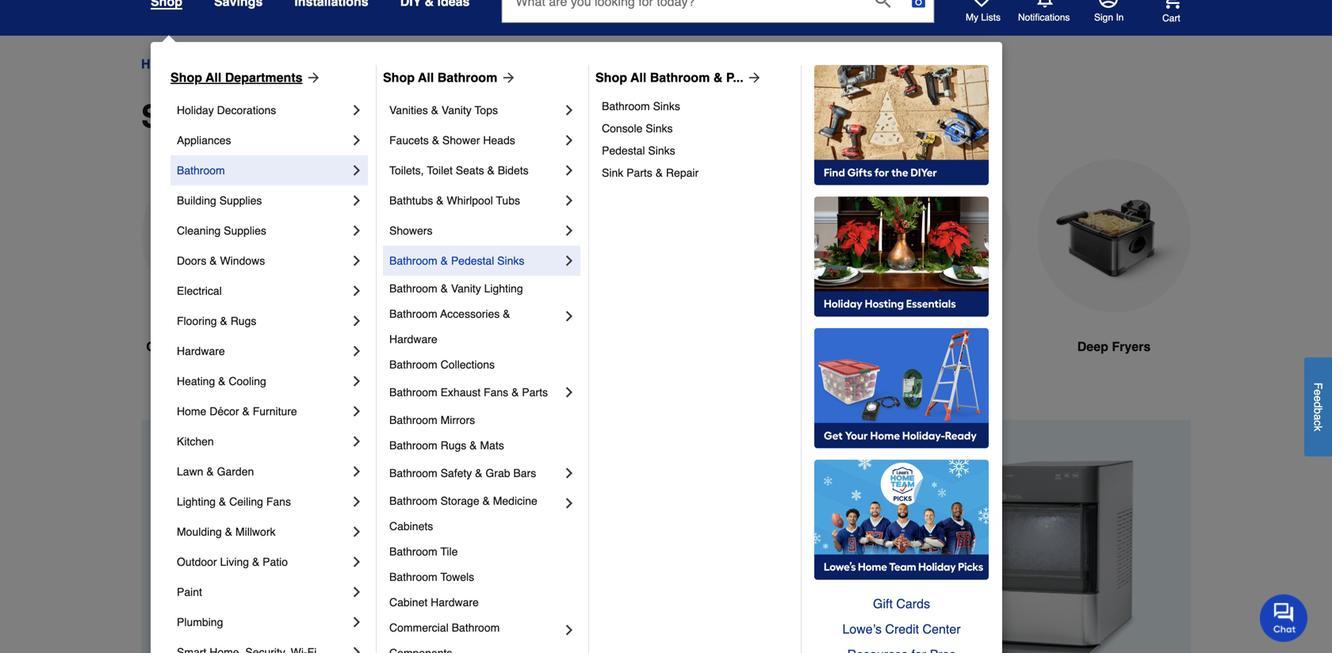 Task type: vqa. For each thing, say whether or not it's contained in the screenshot.
rightmost stiles.
no



Task type: describe. For each thing, give the bounding box(es) containing it.
cabinet hardware link
[[390, 590, 578, 616]]

home for home
[[141, 57, 177, 71]]

makers
[[413, 340, 457, 354]]

all for shop all departments
[[206, 70, 222, 85]]

chevron right image for toilets, toilet seats & bidets
[[562, 163, 578, 179]]

arrow right image
[[498, 70, 517, 86]]

mats
[[480, 440, 504, 452]]

chevron right image for holiday decorations
[[349, 102, 365, 118]]

1 vertical spatial rugs
[[441, 440, 467, 452]]

portable
[[338, 340, 389, 354]]

holiday decorations link
[[177, 95, 349, 125]]

arrow right image for shop all departments
[[303, 70, 322, 86]]

appliances up holiday decorations
[[190, 57, 258, 71]]

parts inside 'link'
[[627, 167, 653, 179]]

electrical
[[177, 285, 222, 298]]

console sinks link
[[602, 117, 790, 140]]

& inside lighting & ceiling fans link
[[219, 496, 226, 509]]

faucets & shower heads link
[[390, 125, 562, 156]]

& inside moulding & millwork link
[[225, 526, 233, 539]]

& inside faucets & shower heads link
[[432, 134, 440, 147]]

hardware inside "link"
[[177, 345, 225, 358]]

bathroom up bathroom sinks link
[[650, 70, 710, 85]]

find gifts for the diyer. image
[[815, 65, 989, 186]]

sign
[[1095, 12, 1114, 23]]

bathroom & pedestal sinks link
[[390, 246, 562, 276]]

lawn
[[177, 466, 203, 478]]

& inside bathroom & vanity lighting link
[[441, 282, 448, 295]]

bathroom up "building"
[[177, 164, 225, 177]]

lowe's
[[843, 622, 882, 637]]

bathroom for bathroom safety & grab bars
[[390, 467, 438, 480]]

lowe's credit center
[[843, 622, 961, 637]]

bathroom for bathroom & pedestal sinks
[[390, 255, 438, 267]]

chevron right image for showers
[[562, 223, 578, 239]]

supplies for building supplies
[[220, 194, 262, 207]]

bathroom for bathroom storage & medicine cabinets
[[390, 495, 438, 508]]

shop all bathroom & p... link
[[596, 68, 763, 87]]

vanities & vanity tops
[[390, 104, 498, 117]]

vanities
[[390, 104, 428, 117]]

bathroom for bathroom rugs & mats
[[390, 440, 438, 452]]

holiday hosting essentials. image
[[815, 197, 989, 317]]

appliances down holiday
[[177, 134, 231, 147]]

chevron right image for electrical
[[349, 283, 365, 299]]

vanity for lighting
[[451, 282, 481, 295]]

building supplies link
[[177, 186, 349, 216]]

portable ice makers
[[338, 340, 457, 354]]

shower
[[443, 134, 480, 147]]

lowe's home improvement notification center image
[[1036, 0, 1055, 8]]

& inside bathroom storage & medicine cabinets
[[483, 495, 490, 508]]

& inside bathroom exhaust fans & parts "link"
[[512, 386, 519, 399]]

2 e from the top
[[1313, 396, 1325, 402]]

bathroom link
[[177, 156, 349, 186]]

repair
[[666, 167, 699, 179]]

toaster ovens link
[[500, 159, 654, 395]]

millwork
[[236, 526, 276, 539]]

1 vertical spatial fans
[[266, 496, 291, 509]]

plumbing link
[[177, 608, 349, 638]]

hardware link
[[177, 336, 349, 367]]

cabinet
[[390, 597, 428, 609]]

parts inside "link"
[[522, 386, 548, 399]]

chevron right image for heating & cooling
[[349, 374, 365, 390]]

advertisement region
[[141, 420, 1192, 654]]

outdoor living & patio
[[177, 556, 288, 569]]

lighting & ceiling fans
[[177, 496, 291, 509]]

shop all bathroom
[[383, 70, 498, 85]]

chat invite button image
[[1261, 594, 1309, 643]]

bathroom collections
[[390, 359, 495, 371]]

bathroom mirrors link
[[390, 408, 578, 433]]

bathroom collections link
[[390, 352, 578, 378]]

bathroom safety & grab bars link
[[390, 459, 562, 489]]

chevron right image for vanities & vanity tops
[[562, 102, 578, 118]]

pedestal sinks
[[602, 144, 676, 157]]

bathroom exhaust fans & parts
[[390, 386, 548, 399]]

doors
[[177, 255, 207, 267]]

fans inside "link"
[[484, 386, 509, 399]]

sinks for pedestal sinks
[[649, 144, 676, 157]]

1 vertical spatial appliances link
[[177, 125, 349, 156]]

heating & cooling
[[177, 375, 266, 388]]

heating
[[177, 375, 215, 388]]

Search Query text field
[[503, 0, 863, 22]]

safety
[[441, 467, 472, 480]]

chevron right image for outdoor living & patio
[[349, 555, 365, 570]]

kitchen
[[177, 436, 214, 448]]

bathroom rugs & mats link
[[390, 433, 578, 459]]

chevron right image for bathroom safety & grab bars
[[562, 466, 578, 482]]

appliances right departments
[[307, 57, 369, 71]]

bathroom sinks
[[602, 100, 681, 113]]

mirrors
[[441, 414, 475, 427]]

a black and stainless steel countertop microwave. image
[[141, 159, 295, 313]]

chevron right image for paint
[[349, 585, 365, 601]]

sinks for console sinks
[[646, 122, 673, 135]]

bathroom & pedestal sinks
[[390, 255, 525, 267]]

sinks for bathroom sinks
[[653, 100, 681, 113]]

& inside the shop all bathroom & p... link
[[714, 70, 723, 85]]

exhaust
[[441, 386, 481, 399]]

shop for shop all bathroom & p...
[[596, 70, 628, 85]]

heating & cooling link
[[177, 367, 349, 397]]

deep fryers
[[1078, 340, 1151, 354]]

living
[[220, 556, 249, 569]]

f e e d b a c k
[[1313, 383, 1325, 432]]

a stainless steel toaster oven. image
[[500, 159, 654, 313]]

& inside flooring & rugs link
[[220, 315, 228, 328]]

all for shop all bathroom
[[418, 70, 434, 85]]

paint link
[[177, 578, 349, 608]]

bathroom for bathroom exhaust fans & parts
[[390, 386, 438, 399]]

bars
[[514, 467, 537, 480]]

cooling
[[229, 375, 266, 388]]

arrow right image for shop all bathroom & p...
[[744, 70, 763, 86]]

chevron right image for plumbing
[[349, 615, 365, 631]]

camera image
[[911, 0, 927, 10]]

doors & windows link
[[177, 246, 349, 276]]

bathroom towels link
[[390, 565, 578, 590]]

chevron right image for bathroom storage & medicine cabinets
[[562, 496, 578, 512]]

chevron right image for hardware
[[349, 344, 365, 359]]

patio
[[263, 556, 288, 569]]

chevron right image for commercial bathroom components
[[562, 623, 578, 639]]

ceiling
[[229, 496, 263, 509]]

bathroom for bathroom & vanity lighting
[[390, 282, 438, 295]]

shop for shop all bathroom
[[383, 70, 415, 85]]

plumbing
[[177, 617, 223, 629]]

a gray and stainless steel ninja air fryer. image
[[679, 159, 833, 313]]

& inside the bathroom & pedestal sinks "link"
[[441, 255, 448, 267]]

seats
[[456, 164, 484, 177]]

1 vertical spatial small
[[141, 98, 226, 135]]

search image
[[876, 0, 891, 8]]

cleaning supplies link
[[177, 216, 349, 246]]

departments
[[225, 70, 303, 85]]

chevron right image for kitchen
[[349, 434, 365, 450]]

lowe's home team holiday picks. image
[[815, 460, 989, 581]]

faucets
[[390, 134, 429, 147]]

toilets, toilet seats & bidets
[[390, 164, 529, 177]]

toaster
[[533, 340, 578, 354]]

commercial bathroom components
[[390, 622, 503, 654]]

paint
[[177, 586, 202, 599]]

bathroom for bathroom towels
[[390, 571, 438, 584]]

bathroom for bathroom mirrors
[[390, 414, 438, 427]]

f e e d b a c k button
[[1305, 358, 1333, 457]]

bathroom rugs & mats
[[390, 440, 504, 452]]

commercial
[[390, 622, 449, 635]]

all for shop all bathroom & p...
[[631, 70, 647, 85]]

doors & windows
[[177, 255, 265, 267]]

vanity for tops
[[442, 104, 472, 117]]

chevron right image for flooring & rugs
[[349, 313, 365, 329]]

ice
[[392, 340, 410, 354]]

shop all bathroom & p...
[[596, 70, 744, 85]]

chevron right image for cleaning supplies
[[349, 223, 365, 239]]



Task type: locate. For each thing, give the bounding box(es) containing it.
pedestal sinks link
[[602, 140, 790, 162]]

sinks down bathroom sinks
[[646, 122, 673, 135]]

0 horizontal spatial fans
[[266, 496, 291, 509]]

c
[[1313, 421, 1325, 426]]

toaster ovens
[[533, 340, 620, 354]]

hardware inside "bathroom accessories & hardware"
[[390, 333, 438, 346]]

1 shop from the left
[[171, 70, 202, 85]]

lowe's home improvement account image
[[1100, 0, 1119, 8]]

outdoor
[[177, 556, 217, 569]]

all up bathroom sinks
[[631, 70, 647, 85]]

0 horizontal spatial arrow right image
[[303, 70, 322, 86]]

appliances down small appliances link
[[234, 98, 403, 135]]

& right 'lawn'
[[207, 466, 214, 478]]

& inside bathtubs & whirlpool tubs link
[[437, 194, 444, 207]]

2 horizontal spatial all
[[631, 70, 647, 85]]

bathroom up the vanities & vanity tops link
[[438, 70, 498, 85]]

chevron right image for lighting & ceiling fans
[[349, 494, 365, 510]]

1 horizontal spatial all
[[418, 70, 434, 85]]

& right 'seats'
[[488, 164, 495, 177]]

furniture
[[253, 405, 297, 418]]

lowe's credit center link
[[815, 617, 989, 643]]

1 horizontal spatial pedestal
[[602, 144, 645, 157]]

lawn & garden
[[177, 466, 254, 478]]

shop all departments
[[171, 70, 303, 85]]

& left patio
[[252, 556, 260, 569]]

arrow right image up bathroom sinks link
[[744, 70, 763, 86]]

2 horizontal spatial shop
[[596, 70, 628, 85]]

& left millwork
[[225, 526, 233, 539]]

countertop microwaves
[[146, 340, 290, 354]]

chevron right image for home décor & furniture
[[349, 404, 365, 420]]

& inside heating & cooling link
[[218, 375, 226, 388]]

& left repair
[[656, 167, 663, 179]]

tile
[[441, 546, 458, 559]]

0 horizontal spatial shop
[[171, 70, 202, 85]]

& inside bathroom rugs & mats link
[[470, 440, 477, 452]]

& left p...
[[714, 70, 723, 85]]

chevron right image for moulding & millwork
[[349, 524, 365, 540]]

chevron right image for bathroom & pedestal sinks
[[562, 253, 578, 269]]

1 vertical spatial pedestal
[[451, 255, 495, 267]]

1 vertical spatial home
[[177, 405, 207, 418]]

& inside toilets, toilet seats & bidets link
[[488, 164, 495, 177]]

lighting up moulding
[[177, 496, 216, 509]]

0 horizontal spatial pedestal
[[451, 255, 495, 267]]

rugs down mirrors
[[441, 440, 467, 452]]

arrow right image
[[303, 70, 322, 86], [744, 70, 763, 86]]

arrow right image inside the shop all bathroom & p... link
[[744, 70, 763, 86]]

a gray ninja blender. image
[[859, 159, 1012, 313]]

& up bathroom & vanity lighting
[[441, 255, 448, 267]]

0 horizontal spatial home
[[141, 57, 177, 71]]

electrical link
[[177, 276, 349, 306]]

parts
[[627, 167, 653, 179], [522, 386, 548, 399]]

sinks
[[653, 100, 681, 113], [646, 122, 673, 135], [649, 144, 676, 157], [498, 255, 525, 267]]

fryers
[[1113, 340, 1151, 354]]

1 horizontal spatial shop
[[383, 70, 415, 85]]

shop up holiday
[[171, 70, 202, 85]]

gift cards link
[[815, 592, 989, 617]]

bathroom down bathroom mirrors
[[390, 440, 438, 452]]

bathroom down ice on the left bottom of page
[[390, 359, 438, 371]]

bathroom up 'cabinets'
[[390, 495, 438, 508]]

chevron right image for bathroom
[[349, 163, 365, 179]]

bathroom up bathroom rugs & mats
[[390, 414, 438, 427]]

cart button
[[1141, 0, 1182, 24]]

& inside the vanities & vanity tops link
[[431, 104, 439, 117]]

hardware down towels
[[431, 597, 479, 609]]

3 shop from the left
[[596, 70, 628, 85]]

parts down pedestal sinks
[[627, 167, 653, 179]]

& right bathtubs
[[437, 194, 444, 207]]

bathtubs & whirlpool tubs link
[[390, 186, 562, 216]]

0 vertical spatial rugs
[[231, 315, 257, 328]]

pedestal down console
[[602, 144, 645, 157]]

0 vertical spatial small appliances
[[272, 57, 369, 71]]

chevron right image for faucets & shower heads
[[562, 133, 578, 148]]

& inside the bathroom safety & grab bars link
[[475, 467, 483, 480]]

& inside home décor & furniture link
[[242, 405, 250, 418]]

collections
[[441, 359, 495, 371]]

small up the holiday decorations link
[[272, 57, 304, 71]]

1 horizontal spatial lighting
[[484, 282, 523, 295]]

appliances link down decorations
[[177, 125, 349, 156]]

fans
[[484, 386, 509, 399], [266, 496, 291, 509]]

garden
[[217, 466, 254, 478]]

f
[[1313, 383, 1325, 390]]

1 horizontal spatial parts
[[627, 167, 653, 179]]

& down bathroom collections link
[[512, 386, 519, 399]]

1 horizontal spatial arrow right image
[[744, 70, 763, 86]]

ovens
[[582, 340, 620, 354]]

bathtubs
[[390, 194, 433, 207]]

bathroom accessories & hardware
[[390, 308, 514, 346]]

k
[[1313, 426, 1325, 432]]

deep
[[1078, 340, 1109, 354]]

bathroom tile
[[390, 546, 458, 559]]

bathroom left safety
[[390, 467, 438, 480]]

home for home décor & furniture
[[177, 405, 207, 418]]

bathroom up the cabinet
[[390, 571, 438, 584]]

e up b
[[1313, 396, 1325, 402]]

& right décor
[[242, 405, 250, 418]]

bathroom for bathroom tile
[[390, 546, 438, 559]]

whirlpool
[[447, 194, 493, 207]]

pedestal up bathroom & vanity lighting link on the left of the page
[[451, 255, 495, 267]]

storage
[[441, 495, 480, 508]]

small appliances down departments
[[141, 98, 403, 135]]

& down bathroom & pedestal sinks
[[441, 282, 448, 295]]

bathroom for bathroom accessories & hardware
[[390, 308, 438, 321]]

fans right "ceiling"
[[266, 496, 291, 509]]

home
[[141, 57, 177, 71], [177, 405, 207, 418]]

2 shop from the left
[[383, 70, 415, 85]]

e up "d"
[[1313, 390, 1325, 396]]

supplies
[[220, 194, 262, 207], [224, 225, 266, 237]]

gift cards
[[874, 597, 931, 612]]

décor
[[210, 405, 239, 418]]

lists
[[982, 12, 1001, 23]]

bathroom inside "bathroom accessories & hardware"
[[390, 308, 438, 321]]

bathroom inside bathroom storage & medicine cabinets
[[390, 495, 438, 508]]

vanity left tops
[[442, 104, 472, 117]]

gift
[[874, 597, 893, 612]]

chevron right image for bathtubs & whirlpool tubs
[[562, 193, 578, 209]]

& inside sink parts & repair 'link'
[[656, 167, 663, 179]]

cabinets
[[390, 521, 433, 533]]

blenders link
[[859, 159, 1012, 395]]

showers link
[[390, 216, 562, 246]]

bathroom inside commercial bathroom components
[[452, 622, 500, 635]]

0 vertical spatial supplies
[[220, 194, 262, 207]]

hardware up bathroom collections
[[390, 333, 438, 346]]

notifications
[[1019, 12, 1071, 23]]

lighting inside bathroom & vanity lighting link
[[484, 282, 523, 295]]

medicine
[[493, 495, 538, 508]]

a chefman stainless steel deep fryer. image
[[1038, 159, 1192, 313]]

arrow right image up the holiday decorations link
[[303, 70, 322, 86]]

hardware
[[390, 333, 438, 346], [177, 345, 225, 358], [431, 597, 479, 609]]

small down the home link
[[141, 98, 226, 135]]

all up holiday decorations
[[206, 70, 222, 85]]

0 vertical spatial appliances link
[[190, 55, 258, 74]]

supplies up windows
[[224, 225, 266, 237]]

vanity up accessories
[[451, 282, 481, 295]]

hardware down the 'flooring'
[[177, 345, 225, 358]]

chevron right image for bathroom exhaust fans & parts
[[562, 385, 578, 401]]

shop up bathroom sinks
[[596, 70, 628, 85]]

1 vertical spatial vanity
[[451, 282, 481, 295]]

appliances link up holiday decorations
[[190, 55, 258, 74]]

sign in
[[1095, 12, 1125, 23]]

chevron right image for lawn & garden
[[349, 464, 365, 480]]

sinks down shop all bathroom & p...
[[653, 100, 681, 113]]

& left mats
[[470, 440, 477, 452]]

microwaves
[[218, 340, 290, 354]]

1 horizontal spatial rugs
[[441, 440, 467, 452]]

bathroom
[[438, 70, 498, 85], [650, 70, 710, 85], [602, 100, 650, 113], [177, 164, 225, 177], [390, 255, 438, 267], [390, 282, 438, 295], [390, 308, 438, 321], [390, 359, 438, 371], [390, 386, 438, 399], [390, 414, 438, 427], [390, 440, 438, 452], [390, 467, 438, 480], [390, 495, 438, 508], [390, 546, 438, 559], [390, 571, 438, 584], [452, 622, 500, 635]]

p...
[[727, 70, 744, 85]]

0 vertical spatial home
[[141, 57, 177, 71]]

None search field
[[502, 0, 935, 38]]

shop up vanities
[[383, 70, 415, 85]]

a silver-colored new air portable ice maker. image
[[321, 159, 474, 313]]

1 vertical spatial parts
[[522, 386, 548, 399]]

bathroom for bathroom collections
[[390, 359, 438, 371]]

& inside lawn & garden link
[[207, 466, 214, 478]]

1 arrow right image from the left
[[303, 70, 322, 86]]

bathroom up bathroom mirrors
[[390, 386, 438, 399]]

cleaning
[[177, 225, 221, 237]]

kitchen link
[[177, 427, 349, 457]]

1 vertical spatial supplies
[[224, 225, 266, 237]]

in
[[1117, 12, 1125, 23]]

3 all from the left
[[631, 70, 647, 85]]

supplies up cleaning supplies
[[220, 194, 262, 207]]

bathroom down 'cabinets'
[[390, 546, 438, 559]]

bathroom & vanity lighting link
[[390, 276, 578, 302]]

rugs up microwaves
[[231, 315, 257, 328]]

bathroom down showers in the top left of the page
[[390, 255, 438, 267]]

& down bathroom & vanity lighting link on the left of the page
[[503, 308, 511, 321]]

0 horizontal spatial all
[[206, 70, 222, 85]]

0 vertical spatial lighting
[[484, 282, 523, 295]]

building supplies
[[177, 194, 262, 207]]

0 horizontal spatial small
[[141, 98, 226, 135]]

chevron right image for appliances
[[349, 133, 365, 148]]

building
[[177, 194, 216, 207]]

1 horizontal spatial small
[[272, 57, 304, 71]]

sink parts & repair
[[602, 167, 699, 179]]

flooring
[[177, 315, 217, 328]]

& left cooling
[[218, 375, 226, 388]]

all up vanities
[[418, 70, 434, 85]]

1 e from the top
[[1313, 390, 1325, 396]]

vanities & vanity tops link
[[390, 95, 562, 125]]

lowe's home improvement lists image
[[973, 0, 992, 8]]

lighting inside lighting & ceiling fans link
[[177, 496, 216, 509]]

& inside outdoor living & patio link
[[252, 556, 260, 569]]

lighting down the bathroom & pedestal sinks "link" on the left top of the page
[[484, 282, 523, 295]]

fans down bathroom collections link
[[484, 386, 509, 399]]

home décor & furniture link
[[177, 397, 349, 427]]

bathroom down bathroom & pedestal sinks
[[390, 282, 438, 295]]

parts down toaster
[[522, 386, 548, 399]]

arrow right image inside shop all departments link
[[303, 70, 322, 86]]

deep fryers link
[[1038, 159, 1192, 395]]

faucets & shower heads
[[390, 134, 516, 147]]

bathroom down cabinet hardware link
[[452, 622, 500, 635]]

0 vertical spatial parts
[[627, 167, 653, 179]]

pedestal
[[602, 144, 645, 157], [451, 255, 495, 267]]

bathroom up console
[[602, 100, 650, 113]]

countertop
[[146, 340, 215, 354]]

windows
[[220, 255, 265, 267]]

all
[[206, 70, 222, 85], [418, 70, 434, 85], [631, 70, 647, 85]]

lowe's home improvement cart image
[[1163, 0, 1182, 9]]

sinks up bathroom & vanity lighting link on the left of the page
[[498, 255, 525, 267]]

tubs
[[496, 194, 520, 207]]

1 all from the left
[[206, 70, 222, 85]]

0 vertical spatial vanity
[[442, 104, 472, 117]]

chevron right image for bathroom accessories & hardware
[[562, 309, 578, 325]]

cabinet hardware
[[390, 597, 479, 609]]

bathroom up ice on the left bottom of page
[[390, 308, 438, 321]]

& inside 'doors & windows' link
[[210, 255, 217, 267]]

& left 'grab'
[[475, 467, 483, 480]]

2 all from the left
[[418, 70, 434, 85]]

chevron right image for building supplies
[[349, 193, 365, 209]]

bathroom tile link
[[390, 540, 578, 565]]

sinks up sink parts & repair
[[649, 144, 676, 157]]

bathroom exhaust fans & parts link
[[390, 378, 562, 408]]

toilets,
[[390, 164, 424, 177]]

sink parts & repair link
[[602, 162, 790, 184]]

components
[[390, 647, 453, 654]]

& left shower at the top
[[432, 134, 440, 147]]

1 vertical spatial lighting
[[177, 496, 216, 509]]

0 horizontal spatial lighting
[[177, 496, 216, 509]]

bathroom for bathroom sinks
[[602, 100, 650, 113]]

& left "ceiling"
[[219, 496, 226, 509]]

supplies for cleaning supplies
[[224, 225, 266, 237]]

get your home holiday-ready. image
[[815, 328, 989, 449]]

1 vertical spatial small appliances
[[141, 98, 403, 135]]

chevron right image
[[349, 102, 365, 118], [349, 133, 365, 148], [349, 163, 365, 179], [349, 193, 365, 209], [562, 223, 578, 239], [349, 253, 365, 269], [562, 253, 578, 269], [349, 283, 365, 299], [349, 344, 365, 359], [562, 385, 578, 401], [349, 464, 365, 480], [562, 466, 578, 482], [349, 524, 365, 540], [349, 585, 365, 601], [349, 615, 365, 631], [349, 645, 365, 654]]

e
[[1313, 390, 1325, 396], [1313, 396, 1325, 402]]

chevron right image for doors & windows
[[349, 253, 365, 269]]

pedestal inside "link"
[[451, 255, 495, 267]]

& right doors
[[210, 255, 217, 267]]

0 vertical spatial fans
[[484, 386, 509, 399]]

small appliances up the holiday decorations link
[[272, 57, 369, 71]]

1 horizontal spatial home
[[177, 405, 207, 418]]

1 horizontal spatial fans
[[484, 386, 509, 399]]

0 horizontal spatial rugs
[[231, 315, 257, 328]]

toilets, toilet seats & bidets link
[[390, 156, 562, 186]]

cleaning supplies
[[177, 225, 266, 237]]

& right vanities
[[431, 104, 439, 117]]

& right the storage
[[483, 495, 490, 508]]

sinks inside "link"
[[498, 255, 525, 267]]

tops
[[475, 104, 498, 117]]

& up countertop microwaves
[[220, 315, 228, 328]]

0 horizontal spatial parts
[[522, 386, 548, 399]]

bathroom storage & medicine cabinets link
[[390, 489, 562, 540]]

holiday decorations
[[177, 104, 276, 117]]

bathroom safety & grab bars
[[390, 467, 537, 480]]

0 vertical spatial pedestal
[[602, 144, 645, 157]]

bathroom accessories & hardware link
[[390, 302, 562, 352]]

flooring & rugs link
[[177, 306, 349, 336]]

shop for shop all departments
[[171, 70, 202, 85]]

0 vertical spatial small
[[272, 57, 304, 71]]

2 arrow right image from the left
[[744, 70, 763, 86]]

& inside "bathroom accessories & hardware"
[[503, 308, 511, 321]]

chevron right image
[[562, 102, 578, 118], [562, 133, 578, 148], [562, 163, 578, 179], [562, 193, 578, 209], [349, 223, 365, 239], [562, 309, 578, 325], [349, 313, 365, 329], [349, 374, 365, 390], [349, 404, 365, 420], [349, 434, 365, 450], [349, 494, 365, 510], [562, 496, 578, 512], [349, 555, 365, 570], [562, 623, 578, 639]]



